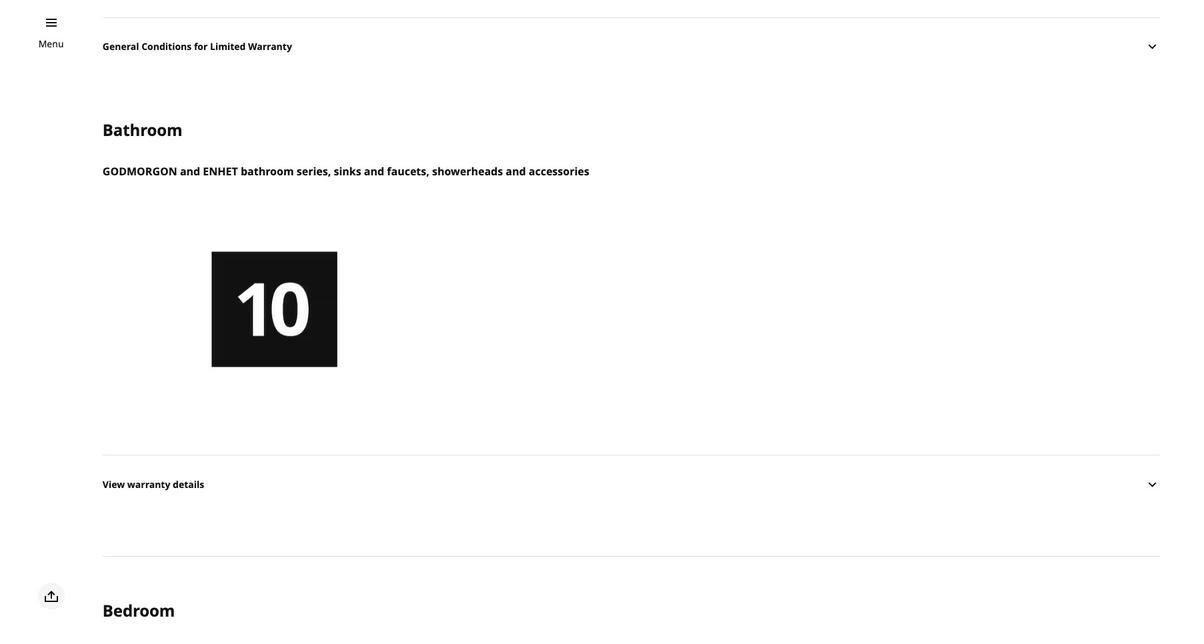 Task type: locate. For each thing, give the bounding box(es) containing it.
details
[[173, 478, 204, 491]]

godmorgon and enhet bathroom series, sinks and faucets, showerheads and accessories
[[103, 164, 590, 179]]

limited
[[210, 40, 246, 53]]

1 horizontal spatial and
[[364, 164, 384, 179]]

2 horizontal spatial and
[[506, 164, 526, 179]]

and left accessories
[[506, 164, 526, 179]]

black square with a white image
[[103, 213, 446, 406]]

0 horizontal spatial and
[[180, 164, 200, 179]]

godmorgon
[[103, 164, 177, 179]]

warranty
[[248, 40, 292, 53]]

3 and from the left
[[506, 164, 526, 179]]

general conditions for limited warranty
[[103, 40, 292, 53]]

and left 'enhet'
[[180, 164, 200, 179]]

general
[[103, 40, 139, 53]]

view warranty details button
[[103, 455, 1161, 514]]

warranty
[[127, 478, 170, 491]]

and right sinks
[[364, 164, 384, 179]]

and
[[180, 164, 200, 179], [364, 164, 384, 179], [506, 164, 526, 179]]

menu
[[38, 37, 64, 50]]



Task type: describe. For each thing, give the bounding box(es) containing it.
view warranty details
[[103, 478, 204, 491]]

showerheads
[[432, 164, 503, 179]]

general conditions for limited warranty button
[[103, 17, 1161, 76]]

series,
[[297, 164, 331, 179]]

faucets,
[[387, 164, 430, 179]]

1 and from the left
[[180, 164, 200, 179]]

menu button
[[38, 37, 64, 51]]

sinks
[[334, 164, 361, 179]]

for
[[194, 40, 208, 53]]

bathroom
[[241, 164, 294, 179]]

bathroom
[[103, 119, 182, 141]]

conditions
[[142, 40, 192, 53]]

bedroom
[[103, 600, 175, 622]]

view
[[103, 478, 125, 491]]

2 and from the left
[[364, 164, 384, 179]]

enhet
[[203, 164, 238, 179]]

accessories
[[529, 164, 590, 179]]



Task type: vqa. For each thing, say whether or not it's contained in the screenshot.
pay
no



